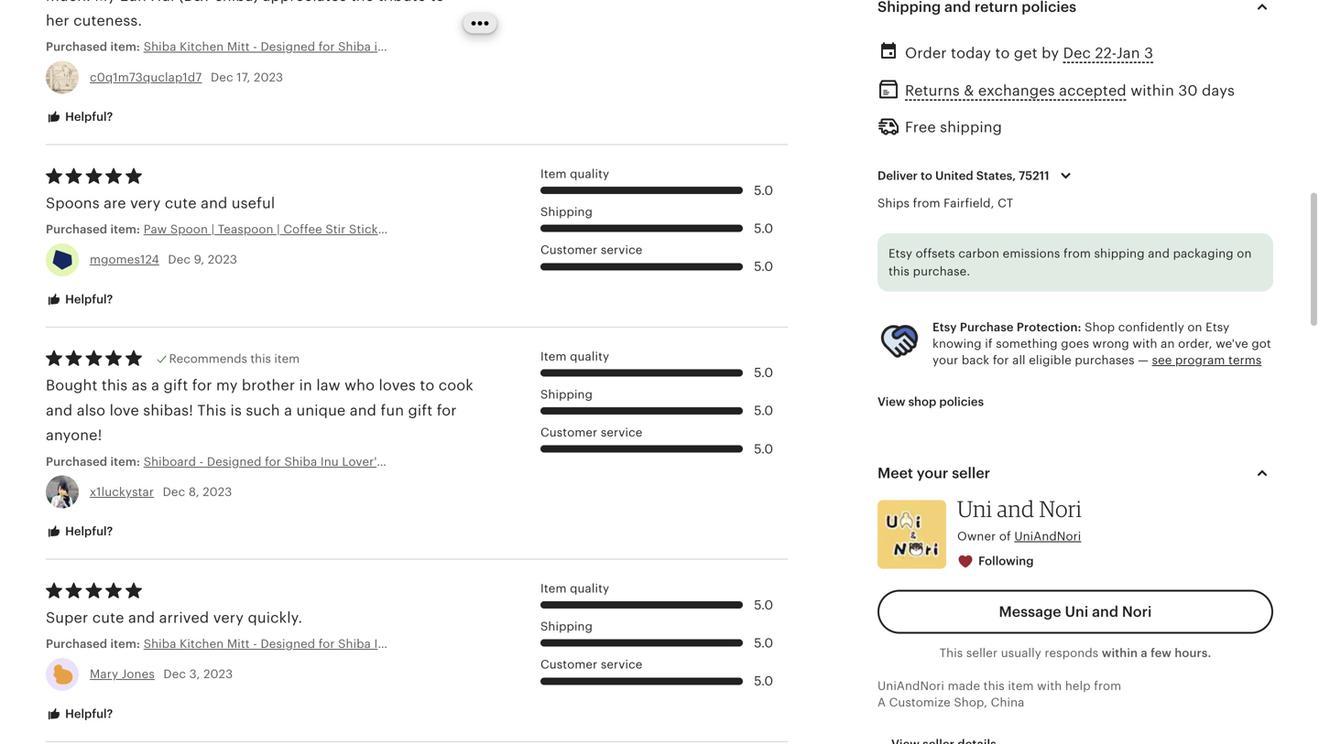 Task type: locate. For each thing, give the bounding box(es) containing it.
1 vertical spatial very
[[213, 610, 244, 626]]

1 horizontal spatial with
[[1133, 337, 1157, 351]]

0 vertical spatial service
[[601, 243, 642, 257]]

helpful? button down mary
[[32, 698, 127, 732]]

seller inside meet your seller dropdown button
[[952, 465, 990, 482]]

0 horizontal spatial etsy
[[889, 247, 912, 261]]

1 horizontal spatial nori
[[1122, 604, 1152, 620]]

2 horizontal spatial etsy
[[1206, 320, 1229, 334]]

0 vertical spatial item
[[540, 167, 567, 181]]

this left as
[[102, 378, 128, 394]]

1 vertical spatial uni
[[1065, 604, 1088, 620]]

on right packaging on the right of the page
[[1237, 247, 1252, 261]]

etsy left offsets on the top
[[889, 247, 912, 261]]

1 vertical spatial with
[[1037, 680, 1062, 693]]

1 vertical spatial on
[[1187, 320, 1202, 334]]

cute up mgomes124 dec 9, 2023
[[165, 195, 197, 211]]

very
[[130, 195, 161, 211], [213, 610, 244, 626]]

3 helpful? from the top
[[62, 525, 113, 539]]

purchased
[[46, 40, 107, 54], [46, 223, 107, 236], [46, 455, 107, 469], [46, 638, 107, 651]]

with inside 'shop confidently on etsy knowing if something goes wrong with an order, we've got your back for all eligible purchases —'
[[1133, 337, 1157, 351]]

2023 for x1luckystar dec 8, 2023
[[203, 485, 232, 499]]

helpful? down 'x1luckystar' link
[[62, 525, 113, 539]]

1 item from the top
[[540, 167, 567, 181]]

item: up 'x1luckystar' link
[[110, 455, 140, 469]]

2 vertical spatial customer
[[540, 658, 597, 672]]

to inside bought this as a gift for my brother in law who loves to cook and also love shibas! this is such a unique and fun gift for anyone!
[[420, 378, 435, 394]]

4 item: from the top
[[110, 638, 140, 651]]

customer service for super cute and arrived very quickly.
[[540, 658, 642, 672]]

fun
[[381, 402, 404, 419]]

to
[[995, 45, 1010, 61], [921, 169, 932, 183], [420, 378, 435, 394]]

owner
[[957, 530, 996, 544]]

united
[[935, 169, 973, 183]]

0 vertical spatial a
[[151, 378, 160, 394]]

1 horizontal spatial to
[[921, 169, 932, 183]]

item: up c0q1m73quclap1d7 link
[[110, 40, 140, 54]]

seller
[[952, 465, 990, 482], [966, 647, 998, 660]]

item up china
[[1008, 680, 1034, 693]]

1 vertical spatial shipping
[[1094, 247, 1145, 261]]

this up china
[[983, 680, 1005, 693]]

0 horizontal spatial a
[[151, 378, 160, 394]]

shipping for super cute and arrived very quickly.
[[540, 620, 593, 634]]

a
[[151, 378, 160, 394], [284, 402, 292, 419], [1141, 647, 1148, 660]]

2 item: from the top
[[110, 223, 140, 236]]

protection:
[[1017, 320, 1081, 334]]

3 customer from the top
[[540, 658, 597, 672]]

1 item: from the top
[[110, 40, 140, 54]]

0 horizontal spatial with
[[1037, 680, 1062, 693]]

2 horizontal spatial from
[[1094, 680, 1121, 693]]

1 vertical spatial nori
[[1122, 604, 1152, 620]]

seller up made
[[966, 647, 998, 660]]

dec
[[1063, 45, 1091, 61], [211, 70, 233, 84], [168, 253, 191, 267], [163, 485, 185, 499], [163, 668, 186, 682]]

0 vertical spatial shipping
[[940, 119, 1002, 136]]

within for 30
[[1131, 82, 1174, 99]]

1 horizontal spatial uni
[[1065, 604, 1088, 620]]

1 purchased item: from the top
[[46, 40, 144, 54]]

item for bought this as a gift for my brother in law who loves to cook and also love shibas! this is such a unique and fun gift for anyone!
[[540, 350, 567, 364]]

purchased down 'spoons'
[[46, 223, 107, 236]]

0 horizontal spatial on
[[1187, 320, 1202, 334]]

3 helpful? button from the top
[[32, 515, 127, 549]]

0 horizontal spatial item
[[274, 352, 300, 366]]

1 vertical spatial item
[[540, 350, 567, 364]]

brother
[[242, 378, 295, 394]]

0 vertical spatial uni
[[957, 496, 992, 523]]

c0q1m73quclap1d7
[[90, 70, 202, 84]]

cute right super
[[92, 610, 124, 626]]

2 vertical spatial for
[[437, 402, 457, 419]]

1 vertical spatial your
[[917, 465, 948, 482]]

2 helpful? button from the top
[[32, 283, 127, 317]]

purchased up c0q1m73quclap1d7
[[46, 40, 107, 54]]

item up brother at the left of page
[[274, 352, 300, 366]]

love
[[110, 402, 139, 419]]

1 horizontal spatial from
[[1063, 247, 1091, 261]]

3 shipping from the top
[[540, 620, 593, 634]]

0 vertical spatial cute
[[165, 195, 197, 211]]

uniandnori inside the 'uniandnori made this item with help from a customize shop, china'
[[878, 680, 944, 693]]

for down cook
[[437, 402, 457, 419]]

etsy inside etsy offsets carbon emissions from shipping and packaging on this purchase.
[[889, 247, 912, 261]]

helpful? button down c0q1m73quclap1d7 link
[[32, 100, 127, 134]]

to left get
[[995, 45, 1010, 61]]

very right "are"
[[130, 195, 161, 211]]

dec left 17,
[[211, 70, 233, 84]]

1 horizontal spatial for
[[437, 402, 457, 419]]

very right 'arrived'
[[213, 610, 244, 626]]

0 vertical spatial very
[[130, 195, 161, 211]]

from right emissions
[[1063, 247, 1091, 261]]

order today to get by dec 22-jan 3
[[905, 45, 1153, 61]]

2 item from the top
[[540, 350, 567, 364]]

uniandnori up customize
[[878, 680, 944, 693]]

0 vertical spatial uniandnori
[[1014, 530, 1081, 544]]

3 purchased from the top
[[46, 455, 107, 469]]

3 service from the top
[[601, 658, 642, 672]]

purchased item: down "are"
[[46, 223, 144, 236]]

1 vertical spatial uniandnori
[[878, 680, 944, 693]]

and down who
[[350, 402, 377, 419]]

2 purchased item: from the top
[[46, 223, 144, 236]]

8 5.0 from the top
[[754, 636, 773, 651]]

1 vertical spatial to
[[921, 169, 932, 183]]

to left united in the right top of the page
[[921, 169, 932, 183]]

anyone!
[[46, 427, 102, 444]]

2 horizontal spatial for
[[993, 354, 1009, 367]]

3 item quality from the top
[[540, 582, 609, 596]]

2 customer from the top
[[540, 426, 597, 440]]

deliver to united states, 75211 button
[[864, 157, 1091, 195]]

purchased for spoons
[[46, 223, 107, 236]]

uni up this seller usually responds within a few hours.
[[1065, 604, 1088, 620]]

gift up shibas!
[[164, 378, 188, 394]]

0 vertical spatial seller
[[952, 465, 990, 482]]

helpful? button for super
[[32, 698, 127, 732]]

purchased down anyone!
[[46, 455, 107, 469]]

nori up uniandnori link
[[1039, 496, 1082, 523]]

who
[[344, 378, 375, 394]]

and left 'arrived'
[[128, 610, 155, 626]]

from
[[913, 196, 940, 210], [1063, 247, 1091, 261], [1094, 680, 1121, 693]]

packaging
[[1173, 247, 1234, 261]]

china
[[991, 696, 1024, 710]]

0 horizontal spatial nori
[[1039, 496, 1082, 523]]

mgomes124 link
[[90, 253, 159, 267]]

goes
[[1061, 337, 1089, 351]]

your right meet
[[917, 465, 948, 482]]

this left is
[[197, 402, 226, 419]]

purchased item: for bought
[[46, 455, 144, 469]]

this
[[197, 402, 226, 419], [939, 647, 963, 660]]

1 vertical spatial customer service
[[540, 426, 642, 440]]

and
[[201, 195, 228, 211], [1148, 247, 1170, 261], [46, 402, 73, 419], [350, 402, 377, 419], [997, 496, 1034, 523], [1092, 604, 1118, 620], [128, 610, 155, 626]]

uniandnori right of at the right
[[1014, 530, 1081, 544]]

3 item from the top
[[540, 582, 567, 596]]

uni inside uni and nori owner of uniandnori
[[957, 496, 992, 523]]

item: up mary jones link
[[110, 638, 140, 651]]

and down bought
[[46, 402, 73, 419]]

2 customer service from the top
[[540, 426, 642, 440]]

item: for are
[[110, 223, 140, 236]]

2 vertical spatial shipping
[[540, 620, 593, 634]]

quality
[[570, 167, 609, 181], [570, 350, 609, 364], [570, 582, 609, 596]]

a right such
[[284, 402, 292, 419]]

cute
[[165, 195, 197, 211], [92, 610, 124, 626]]

etsy purchase protection:
[[932, 320, 1081, 334]]

2 vertical spatial from
[[1094, 680, 1121, 693]]

service for bought this as a gift for my brother in law who loves to cook and also love shibas! this is such a unique and fun gift for anyone!
[[601, 426, 642, 440]]

and inside etsy offsets carbon emissions from shipping and packaging on this purchase.
[[1148, 247, 1170, 261]]

4 helpful? button from the top
[[32, 698, 127, 732]]

0 vertical spatial quality
[[570, 167, 609, 181]]

etsy up "knowing"
[[932, 320, 957, 334]]

2 service from the top
[[601, 426, 642, 440]]

1 vertical spatial shipping
[[540, 388, 593, 402]]

ct
[[998, 196, 1013, 210]]

dec for dec 9, 2023
[[168, 253, 191, 267]]

your down "knowing"
[[932, 354, 958, 367]]

2 vertical spatial to
[[420, 378, 435, 394]]

2 quality from the top
[[570, 350, 609, 364]]

shipping up shop
[[1094, 247, 1145, 261]]

shipping
[[540, 205, 593, 219], [540, 388, 593, 402], [540, 620, 593, 634]]

0 horizontal spatial very
[[130, 195, 161, 211]]

meet your seller
[[878, 465, 990, 482]]

and left packaging on the right of the page
[[1148, 247, 1170, 261]]

this left purchase.
[[889, 265, 910, 279]]

0 horizontal spatial from
[[913, 196, 940, 210]]

0 vertical spatial item
[[274, 352, 300, 366]]

nori
[[1039, 496, 1082, 523], [1122, 604, 1152, 620]]

customer service for spoons are very cute and useful
[[540, 243, 642, 257]]

2 vertical spatial customer service
[[540, 658, 642, 672]]

purchased item: down anyone!
[[46, 455, 144, 469]]

from inside etsy offsets carbon emissions from shipping and packaging on this purchase.
[[1063, 247, 1091, 261]]

to left cook
[[420, 378, 435, 394]]

super
[[46, 610, 88, 626]]

view shop policies button
[[864, 386, 998, 419]]

0 vertical spatial for
[[993, 354, 1009, 367]]

on
[[1237, 247, 1252, 261], [1187, 320, 1202, 334]]

0 horizontal spatial to
[[420, 378, 435, 394]]

message uni and nori button
[[878, 590, 1273, 634]]

1 item quality from the top
[[540, 167, 609, 181]]

nori up few
[[1122, 604, 1152, 620]]

and inside button
[[1092, 604, 1118, 620]]

3 5.0 from the top
[[754, 259, 773, 274]]

as
[[132, 378, 147, 394]]

seller up the owner
[[952, 465, 990, 482]]

1 customer service from the top
[[540, 243, 642, 257]]

2 helpful? from the top
[[62, 292, 113, 306]]

1 horizontal spatial this
[[939, 647, 963, 660]]

3 customer service from the top
[[540, 658, 642, 672]]

purchased down super
[[46, 638, 107, 651]]

1 vertical spatial item quality
[[540, 350, 609, 364]]

75211
[[1019, 169, 1049, 183]]

dec 22-jan 3 button
[[1063, 40, 1153, 66]]

0 vertical spatial shipping
[[540, 205, 593, 219]]

arrived
[[159, 610, 209, 626]]

a right as
[[151, 378, 160, 394]]

0 vertical spatial on
[[1237, 247, 1252, 261]]

with left help
[[1037, 680, 1062, 693]]

purchased item: for spoons
[[46, 223, 144, 236]]

2 horizontal spatial to
[[995, 45, 1010, 61]]

1 vertical spatial quality
[[570, 350, 609, 364]]

1 vertical spatial seller
[[966, 647, 998, 660]]

quality for spoons are very cute and useful
[[570, 167, 609, 181]]

2023 right 8,
[[203, 485, 232, 499]]

quality for bought this as a gift for my brother in law who loves to cook and also love shibas! this is such a unique and fun gift for anyone!
[[570, 350, 609, 364]]

for left my
[[192, 378, 212, 394]]

0 vertical spatial gift
[[164, 378, 188, 394]]

item
[[274, 352, 300, 366], [1008, 680, 1034, 693]]

2023 right 3,
[[203, 668, 233, 682]]

this up brother at the left of page
[[250, 352, 271, 366]]

within left few
[[1102, 647, 1138, 660]]

a left few
[[1141, 647, 1148, 660]]

on inside 'shop confidently on etsy knowing if something goes wrong with an order, we've got your back for all eligible purchases —'
[[1187, 320, 1202, 334]]

30
[[1178, 82, 1198, 99]]

your inside dropdown button
[[917, 465, 948, 482]]

4 purchased from the top
[[46, 638, 107, 651]]

2 vertical spatial quality
[[570, 582, 609, 596]]

helpful? down c0q1m73quclap1d7 link
[[62, 110, 113, 124]]

customize
[[889, 696, 951, 710]]

1 vertical spatial customer
[[540, 426, 597, 440]]

spoons
[[46, 195, 100, 211]]

purchased item: up mary
[[46, 638, 144, 651]]

0 vertical spatial with
[[1133, 337, 1157, 351]]

mary
[[90, 668, 118, 682]]

1 vertical spatial gift
[[408, 402, 433, 419]]

few
[[1151, 647, 1172, 660]]

dec left 8,
[[163, 485, 185, 499]]

1 vertical spatial within
[[1102, 647, 1138, 660]]

loves
[[379, 378, 416, 394]]

shipping down &
[[940, 119, 1002, 136]]

0 vertical spatial customer
[[540, 243, 597, 257]]

for left "all"
[[993, 354, 1009, 367]]

2023 right 9,
[[208, 253, 237, 267]]

0 horizontal spatial shipping
[[940, 119, 1002, 136]]

2 vertical spatial item quality
[[540, 582, 609, 596]]

0 vertical spatial nori
[[1039, 496, 1082, 523]]

2023 right 17,
[[254, 70, 283, 84]]

1 service from the top
[[601, 243, 642, 257]]

2 vertical spatial item
[[540, 582, 567, 596]]

from right ships
[[913, 196, 940, 210]]

recommends this item
[[169, 352, 300, 366]]

9,
[[194, 253, 204, 267]]

exchanges
[[978, 82, 1055, 99]]

1 customer from the top
[[540, 243, 597, 257]]

policies
[[939, 395, 984, 409]]

purchased item:
[[46, 40, 144, 54], [46, 223, 144, 236], [46, 455, 144, 469], [46, 638, 144, 651]]

this
[[889, 265, 910, 279], [250, 352, 271, 366], [102, 378, 128, 394], [983, 680, 1005, 693]]

3 purchased item: from the top
[[46, 455, 144, 469]]

1 vertical spatial for
[[192, 378, 212, 394]]

and up of at the right
[[997, 496, 1034, 523]]

1 shipping from the top
[[540, 205, 593, 219]]

uni up the owner
[[957, 496, 992, 523]]

0 vertical spatial within
[[1131, 82, 1174, 99]]

4 purchased item: from the top
[[46, 638, 144, 651]]

1 vertical spatial a
[[284, 402, 292, 419]]

purchased item: for super
[[46, 638, 144, 651]]

1 vertical spatial from
[[1063, 247, 1091, 261]]

helpful? for spoons
[[62, 292, 113, 306]]

helpful? button down mgomes124
[[32, 283, 127, 317]]

with inside the 'uniandnori made this item with help from a customize shop, china'
[[1037, 680, 1062, 693]]

shipping
[[940, 119, 1002, 136], [1094, 247, 1145, 261]]

dec left 9,
[[168, 253, 191, 267]]

4 helpful? from the top
[[62, 707, 113, 721]]

0 vertical spatial this
[[197, 402, 226, 419]]

dec for dec 17, 2023
[[211, 70, 233, 84]]

8,
[[189, 485, 199, 499]]

1 horizontal spatial on
[[1237, 247, 1252, 261]]

fairfield,
[[944, 196, 994, 210]]

this up made
[[939, 647, 963, 660]]

helpful? down mary
[[62, 707, 113, 721]]

1 quality from the top
[[570, 167, 609, 181]]

item: down "are"
[[110, 223, 140, 236]]

emissions
[[1003, 247, 1060, 261]]

on up order,
[[1187, 320, 1202, 334]]

0 vertical spatial your
[[932, 354, 958, 367]]

0 horizontal spatial uni
[[957, 496, 992, 523]]

1 horizontal spatial shipping
[[1094, 247, 1145, 261]]

0 horizontal spatial this
[[197, 402, 226, 419]]

within left 30
[[1131, 82, 1174, 99]]

1 vertical spatial this
[[939, 647, 963, 660]]

2 purchased from the top
[[46, 223, 107, 236]]

a
[[878, 696, 886, 710]]

gift
[[164, 378, 188, 394], [408, 402, 433, 419]]

0 vertical spatial item quality
[[540, 167, 609, 181]]

2 item quality from the top
[[540, 350, 609, 364]]

item:
[[110, 40, 140, 54], [110, 223, 140, 236], [110, 455, 140, 469], [110, 638, 140, 651]]

in
[[299, 378, 312, 394]]

1 horizontal spatial item
[[1008, 680, 1034, 693]]

0 horizontal spatial cute
[[92, 610, 124, 626]]

etsy up we've on the right of the page
[[1206, 320, 1229, 334]]

meet your seller button
[[861, 452, 1290, 496]]

1 horizontal spatial uniandnori
[[1014, 530, 1081, 544]]

3 item: from the top
[[110, 455, 140, 469]]

3 quality from the top
[[570, 582, 609, 596]]

2 shipping from the top
[[540, 388, 593, 402]]

gift right fun
[[408, 402, 433, 419]]

0 vertical spatial customer service
[[540, 243, 642, 257]]

ships from fairfield, ct
[[878, 196, 1013, 210]]

2 horizontal spatial a
[[1141, 647, 1148, 660]]

1 vertical spatial service
[[601, 426, 642, 440]]

0 horizontal spatial uniandnori
[[878, 680, 944, 693]]

and up this seller usually responds within a few hours.
[[1092, 604, 1118, 620]]

wrong
[[1092, 337, 1129, 351]]

1 vertical spatial item
[[1008, 680, 1034, 693]]

with up the —
[[1133, 337, 1157, 351]]

shop,
[[954, 696, 988, 710]]

purchased item: up c0q1m73quclap1d7
[[46, 40, 144, 54]]

from right help
[[1094, 680, 1121, 693]]

message uni and nori
[[999, 604, 1152, 620]]

this inside bought this as a gift for my brother in law who loves to cook and also love shibas! this is such a unique and fun gift for anyone!
[[102, 378, 128, 394]]

service
[[601, 243, 642, 257], [601, 426, 642, 440], [601, 658, 642, 672]]

2 vertical spatial service
[[601, 658, 642, 672]]

1 horizontal spatial etsy
[[932, 320, 957, 334]]

helpful? button down 'x1luckystar' link
[[32, 515, 127, 549]]

purchases
[[1075, 354, 1135, 367]]

1 helpful? from the top
[[62, 110, 113, 124]]

customer for spoons are very cute and useful
[[540, 243, 597, 257]]

customer
[[540, 243, 597, 257], [540, 426, 597, 440], [540, 658, 597, 672]]

helpful? down mgomes124
[[62, 292, 113, 306]]

got
[[1252, 337, 1271, 351]]



Task type: describe. For each thing, give the bounding box(es) containing it.
4 5.0 from the top
[[754, 366, 773, 380]]

1 vertical spatial cute
[[92, 610, 124, 626]]

and inside uni and nori owner of uniandnori
[[997, 496, 1034, 523]]

hours.
[[1175, 647, 1211, 660]]

see program terms link
[[1152, 354, 1262, 367]]

shipping inside etsy offsets carbon emissions from shipping and packaging on this purchase.
[[1094, 247, 1145, 261]]

purchased for super
[[46, 638, 107, 651]]

on inside etsy offsets carbon emissions from shipping and packaging on this purchase.
[[1237, 247, 1252, 261]]

etsy for etsy purchase protection:
[[932, 320, 957, 334]]

your inside 'shop confidently on etsy knowing if something goes wrong with an order, we've got your back for all eligible purchases —'
[[932, 354, 958, 367]]

purchase.
[[913, 265, 970, 279]]

bought
[[46, 378, 98, 394]]

see program terms
[[1152, 354, 1262, 367]]

free shipping
[[905, 119, 1002, 136]]

deliver
[[878, 169, 918, 183]]

deliver to united states, 75211
[[878, 169, 1049, 183]]

1 horizontal spatial very
[[213, 610, 244, 626]]

help
[[1065, 680, 1091, 693]]

customer for bought this as a gift for my brother in law who loves to cook and also love shibas! this is such a unique and fun gift for anyone!
[[540, 426, 597, 440]]

made
[[948, 680, 980, 693]]

mgomes124
[[90, 253, 159, 267]]

item for spoons are very cute and useful
[[540, 167, 567, 181]]

jan
[[1116, 45, 1140, 61]]

shipping for spoons are very cute and useful
[[540, 205, 593, 219]]

item for super cute and arrived very quickly.
[[540, 582, 567, 596]]

2023 for c0q1m73quclap1d7 dec 17, 2023
[[254, 70, 283, 84]]

something
[[996, 337, 1058, 351]]

we've
[[1216, 337, 1248, 351]]

etsy offsets carbon emissions from shipping and packaging on this purchase.
[[889, 247, 1252, 279]]

quickly.
[[248, 610, 302, 626]]

c0q1m73quclap1d7 link
[[90, 70, 202, 84]]

days
[[1202, 82, 1235, 99]]

shop confidently on etsy knowing if something goes wrong with an order, we've got your back for all eligible purchases —
[[932, 320, 1271, 367]]

my
[[216, 378, 238, 394]]

1 horizontal spatial cute
[[165, 195, 197, 211]]

service for super cute and arrived very quickly.
[[601, 658, 642, 672]]

shop
[[908, 395, 936, 409]]

meet
[[878, 465, 913, 482]]

2023 for mgomes124 dec 9, 2023
[[208, 253, 237, 267]]

accepted
[[1059, 82, 1126, 99]]

uniandnori link
[[1014, 530, 1081, 544]]

this inside the 'uniandnori made this item with help from a customize shop, china'
[[983, 680, 1005, 693]]

uniandnori inside uni and nori owner of uniandnori
[[1014, 530, 1081, 544]]

uni and nori owner of uniandnori
[[957, 496, 1082, 544]]

x1luckystar link
[[90, 485, 154, 499]]

if
[[985, 337, 993, 351]]

helpful? for super
[[62, 707, 113, 721]]

item inside the 'uniandnori made this item with help from a customize shop, china'
[[1008, 680, 1034, 693]]

customer service for bought this as a gift for my brother in law who loves to cook and also love shibas! this is such a unique and fun gift for anyone!
[[540, 426, 642, 440]]

view shop policies
[[878, 395, 984, 409]]

bought this as a gift for my brother in law who loves to cook and also love shibas! this is such a unique and fun gift for anyone!
[[46, 378, 473, 444]]

law
[[316, 378, 340, 394]]

also
[[77, 402, 106, 419]]

following
[[978, 555, 1034, 569]]

item quality for spoons are very cute and useful
[[540, 167, 609, 181]]

returns & exchanges accepted within 30 days
[[905, 82, 1235, 99]]

is
[[230, 402, 242, 419]]

useful
[[232, 195, 275, 211]]

mgomes124 dec 9, 2023
[[90, 253, 237, 267]]

order,
[[1178, 337, 1212, 351]]

this inside etsy offsets carbon emissions from shipping and packaging on this purchase.
[[889, 265, 910, 279]]

2 vertical spatial a
[[1141, 647, 1148, 660]]

ships
[[878, 196, 910, 210]]

1 horizontal spatial a
[[284, 402, 292, 419]]

program
[[1175, 354, 1225, 367]]

0 horizontal spatial gift
[[164, 378, 188, 394]]

1 5.0 from the top
[[754, 183, 773, 198]]

this seller usually responds within a few hours.
[[939, 647, 1211, 660]]

by
[[1042, 45, 1059, 61]]

3
[[1144, 45, 1153, 61]]

customer for super cute and arrived very quickly.
[[540, 658, 597, 672]]

get
[[1014, 45, 1038, 61]]

purchased for bought
[[46, 455, 107, 469]]

dec left 3,
[[163, 668, 186, 682]]

eligible
[[1029, 354, 1072, 367]]

1 purchased from the top
[[46, 40, 107, 54]]

this inside bought this as a gift for my brother in law who loves to cook and also love shibas! this is such a unique and fun gift for anyone!
[[197, 402, 226, 419]]

and left useful
[[201, 195, 228, 211]]

terms
[[1228, 354, 1262, 367]]

item: for this
[[110, 455, 140, 469]]

shibas!
[[143, 402, 193, 419]]

dec right by in the right top of the page
[[1063, 45, 1091, 61]]

purchase
[[960, 320, 1014, 334]]

returns
[[905, 82, 960, 99]]

7 5.0 from the top
[[754, 598, 773, 613]]

etsy inside 'shop confidently on etsy knowing if something goes wrong with an order, we've got your back for all eligible purchases —'
[[1206, 320, 1229, 334]]

uniandnori made this item with help from a customize shop, china
[[878, 680, 1121, 710]]

all
[[1012, 354, 1026, 367]]

item quality for super cute and arrived very quickly.
[[540, 582, 609, 596]]

9 5.0 from the top
[[754, 674, 773, 689]]

unique
[[296, 402, 346, 419]]

quality for super cute and arrived very quickly.
[[570, 582, 609, 596]]

helpful? for bought
[[62, 525, 113, 539]]

item: for cute
[[110, 638, 140, 651]]

are
[[104, 195, 126, 211]]

1 helpful? button from the top
[[32, 100, 127, 134]]

&
[[964, 82, 974, 99]]

5 5.0 from the top
[[754, 404, 773, 418]]

super cute and arrived very quickly.
[[46, 610, 302, 626]]

uni inside button
[[1065, 604, 1088, 620]]

offsets
[[916, 247, 955, 261]]

1 horizontal spatial gift
[[408, 402, 433, 419]]

uni and nori image
[[878, 501, 946, 569]]

0 vertical spatial from
[[913, 196, 940, 210]]

order
[[905, 45, 947, 61]]

within for a
[[1102, 647, 1138, 660]]

mary jones link
[[90, 668, 155, 682]]

2 5.0 from the top
[[754, 221, 773, 236]]

view
[[878, 395, 905, 409]]

item quality for bought this as a gift for my brother in law who loves to cook and also love shibas! this is such a unique and fun gift for anyone!
[[540, 350, 609, 364]]

shipping for bought this as a gift for my brother in law who loves to cook and also love shibas! this is such a unique and fun gift for anyone!
[[540, 388, 593, 402]]

recommends
[[169, 352, 247, 366]]

dec for dec 8, 2023
[[163, 485, 185, 499]]

0 horizontal spatial for
[[192, 378, 212, 394]]

x1luckystar dec 8, 2023
[[90, 485, 232, 499]]

usually
[[1001, 647, 1041, 660]]

nori inside button
[[1122, 604, 1152, 620]]

6 5.0 from the top
[[754, 442, 773, 456]]

states,
[[976, 169, 1016, 183]]

today
[[951, 45, 991, 61]]

carbon
[[958, 247, 999, 261]]

service for spoons are very cute and useful
[[601, 243, 642, 257]]

nori inside uni and nori owner of uniandnori
[[1039, 496, 1082, 523]]

knowing
[[932, 337, 982, 351]]

to inside dropdown button
[[921, 169, 932, 183]]

22-
[[1095, 45, 1116, 61]]

from inside the 'uniandnori made this item with help from a customize shop, china'
[[1094, 680, 1121, 693]]

etsy for etsy offsets carbon emissions from shipping and packaging on this purchase.
[[889, 247, 912, 261]]

0 vertical spatial to
[[995, 45, 1010, 61]]

helpful? button for bought
[[32, 515, 127, 549]]

responds
[[1045, 647, 1099, 660]]

see
[[1152, 354, 1172, 367]]

jones
[[122, 668, 155, 682]]

helpful? button for spoons
[[32, 283, 127, 317]]

for inside 'shop confidently on etsy knowing if something goes wrong with an order, we've got your back for all eligible purchases —'
[[993, 354, 1009, 367]]

spoons are very cute and useful
[[46, 195, 275, 211]]

cook
[[439, 378, 473, 394]]

back
[[962, 354, 989, 367]]



Task type: vqa. For each thing, say whether or not it's contained in the screenshot.
x1luckystar Dec 8, 2023's 2023
yes



